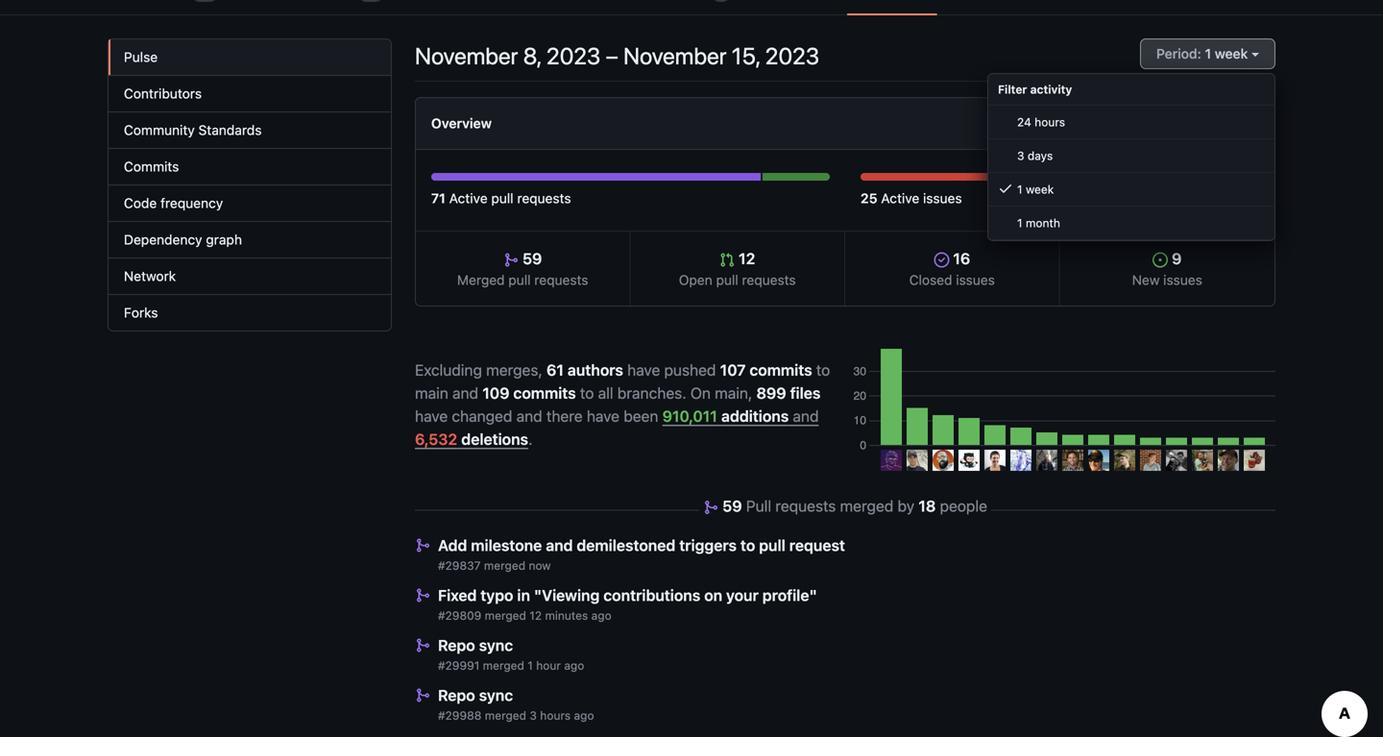 Task type: describe. For each thing, give the bounding box(es) containing it.
now
[[529, 559, 551, 572]]

fixed
[[438, 586, 477, 604]]

merged inside 'fixed typo in "viewing contributions on your profile" #29809 merged 12 minutes ago'
[[485, 609, 526, 622]]

59 for 59 pull requests merged by 18 people
[[723, 497, 742, 515]]

–
[[606, 42, 619, 69]]

all
[[598, 384, 614, 402]]

109
[[483, 384, 510, 402]]

branches.
[[618, 384, 687, 402]]

fixed typo in "viewing contributions on your profile" link
[[438, 586, 817, 604]]

repo for repo sync #29991 merged 1 hour ago
[[438, 636, 475, 654]]

contributors
[[124, 86, 202, 101]]

and down files at the bottom right
[[793, 407, 819, 425]]

git merge image left repo sync #29988 merged 3 hours ago
[[415, 688, 430, 703]]

month
[[1026, 216, 1061, 230]]

network link
[[109, 258, 391, 295]]

pull right 71
[[491, 190, 514, 206]]

forks link
[[109, 295, 391, 331]]

closed issues
[[910, 272, 995, 288]]

ago inside 'fixed typo in "viewing contributions on your profile" #29809 merged 12 minutes ago'
[[592, 609, 612, 622]]

1 week link
[[989, 173, 1275, 207]]

to main and
[[415, 361, 831, 402]]

filter
[[998, 83, 1028, 96]]

november 8, 2023 – november 15, 2023
[[415, 42, 820, 69]]

107
[[720, 361, 746, 379]]

open pull requests
[[679, 272, 796, 288]]

12 inside 'fixed typo in "viewing contributions on your profile" #29809 merged 12 minutes ago'
[[530, 609, 542, 622]]

commits
[[124, 159, 179, 174]]

main
[[415, 384, 449, 402]]

1 week inside 1 week link
[[1018, 183, 1054, 196]]

dependency graph link
[[109, 222, 391, 258]]

been
[[624, 407, 659, 425]]

hours inside repo sync #29988 merged 3 hours ago
[[540, 709, 571, 722]]

0 vertical spatial commits
[[750, 361, 813, 379]]

pull down git pull request image
[[716, 272, 739, 288]]

excluding merges, 61 authors have pushed 107 commits
[[415, 361, 813, 379]]

sync for repo sync #29988 merged 3 hours ago
[[479, 686, 513, 704]]

forks
[[124, 305, 158, 320]]

pull right merged
[[509, 272, 531, 288]]

merged for 1
[[483, 659, 525, 672]]

merged inside add milestone and demilestoned triggers to pull request #29837 merged now
[[484, 559, 526, 572]]

59 pull requests merged by 18 people
[[723, 497, 988, 515]]

pull inside add milestone and demilestoned triggers to pull request #29837 merged now
[[759, 536, 786, 554]]

59 for 59
[[519, 249, 542, 268]]

pulse link
[[109, 39, 391, 76]]

in
[[517, 586, 530, 604]]

profile"
[[763, 586, 817, 604]]

on
[[691, 384, 711, 402]]

repo sync #29988 merged 3 hours ago
[[438, 686, 594, 722]]

#29837
[[438, 559, 481, 572]]

commits link
[[109, 149, 391, 185]]

people
[[940, 497, 988, 515]]

issue closed image
[[934, 252, 950, 268]]

1 week button
[[1141, 38, 1276, 69]]

community standards
[[124, 122, 262, 138]]

git merge image up merged pull requests
[[504, 252, 519, 268]]

15,
[[732, 42, 760, 69]]

git merge image left add
[[415, 538, 430, 553]]

pulse
[[124, 49, 158, 65]]

16
[[950, 249, 971, 268]]

contributions
[[604, 586, 701, 604]]

1 2023 from the left
[[547, 42, 601, 69]]

1 november from the left
[[415, 42, 518, 69]]

there
[[547, 407, 583, 425]]

109 commits to all branches.   on main, 899 files have changed and there have been 910,011 additions and 6,532 deletions .
[[415, 384, 821, 448]]

triggers
[[680, 536, 737, 554]]

0 horizontal spatial week
[[1026, 183, 1054, 196]]

code frequency link
[[109, 185, 391, 222]]

2 horizontal spatial have
[[628, 361, 660, 379]]

3 days
[[1018, 149, 1053, 162]]

network
[[124, 268, 176, 284]]

8,
[[523, 42, 541, 69]]

1 inside the repo sync #29991 merged 1 hour ago
[[528, 659, 533, 672]]

frequency
[[161, 195, 223, 211]]

25
[[861, 190, 878, 206]]

merges,
[[486, 361, 543, 379]]

dependency graph
[[124, 232, 242, 247]]

activity
[[1031, 83, 1073, 96]]

insights element
[[108, 38, 392, 332]]

add milestone and demilestoned triggers to pull request link
[[438, 536, 846, 554]]

issues up the issue closed icon
[[924, 190, 962, 206]]

61
[[547, 361, 564, 379]]

and inside add milestone and demilestoned triggers to pull request #29837 merged now
[[546, 536, 573, 554]]

0 vertical spatial hours
[[1035, 115, 1066, 129]]

by
[[898, 497, 915, 515]]

issues for 9
[[1164, 272, 1203, 288]]

new issues
[[1133, 272, 1203, 288]]

to inside add milestone and demilestoned triggers to pull request #29837 merged now
[[741, 536, 756, 554]]

demilestoned
[[577, 536, 676, 554]]

milestone
[[471, 536, 542, 554]]

repo sync #29991 merged 1 hour ago
[[438, 636, 585, 672]]

open
[[679, 272, 713, 288]]

18
[[919, 497, 936, 515]]

to inside the 109 commits to all branches.   on main, 899 files have changed and there have been 910,011 additions and 6,532 deletions .
[[580, 384, 594, 402]]

and inside to main and
[[453, 384, 479, 402]]

24
[[1018, 115, 1032, 129]]

standards
[[198, 122, 262, 138]]

typo
[[481, 586, 514, 604]]

changed
[[452, 407, 513, 425]]

authors
[[568, 361, 624, 379]]

1 month link
[[989, 207, 1275, 240]]

and up the .
[[517, 407, 543, 425]]



Task type: vqa. For each thing, say whether or not it's contained in the screenshot.


Task type: locate. For each thing, give the bounding box(es) containing it.
active
[[449, 190, 488, 206], [881, 190, 920, 206]]

repo
[[438, 636, 475, 654], [438, 686, 475, 704]]

9
[[1169, 249, 1182, 268]]

merged inside the repo sync #29991 merged 1 hour ago
[[483, 659, 525, 672]]

1
[[1205, 46, 1212, 61], [1018, 183, 1023, 196], [1018, 216, 1023, 230], [528, 659, 533, 672]]

to up files at the bottom right
[[817, 361, 831, 379]]

days
[[1028, 149, 1053, 162]]

git merge image for fixed
[[415, 588, 430, 603]]

2 repo sync link from the top
[[438, 686, 513, 704]]

filter activity
[[998, 83, 1073, 96]]

1 week
[[1205, 46, 1249, 61], [1018, 183, 1054, 196]]

repo inside the repo sync #29991 merged 1 hour ago
[[438, 636, 475, 654]]

code frequency
[[124, 195, 223, 211]]

0 vertical spatial repo
[[438, 636, 475, 654]]

requests for merged
[[535, 272, 589, 288]]

minutes
[[545, 609, 588, 622]]

0 vertical spatial 59
[[519, 249, 542, 268]]

excluding
[[415, 361, 482, 379]]

add
[[438, 536, 467, 554]]

and up 'changed'
[[453, 384, 479, 402]]

active right 71
[[449, 190, 488, 206]]

ago down the repo sync #29991 merged 1 hour ago in the bottom of the page
[[574, 709, 594, 722]]

to
[[817, 361, 831, 379], [580, 384, 594, 402], [741, 536, 756, 554]]

add milestone and demilestoned triggers to pull request #29837 merged now
[[438, 536, 846, 572]]

to right triggers
[[741, 536, 756, 554]]

merged
[[457, 272, 505, 288]]

have
[[628, 361, 660, 379], [415, 407, 448, 425], [587, 407, 620, 425]]

59 left the pull at the right bottom of page
[[723, 497, 742, 515]]

active for 71
[[449, 190, 488, 206]]

ago
[[592, 609, 612, 622], [564, 659, 585, 672], [574, 709, 594, 722]]

0 horizontal spatial 59
[[519, 249, 542, 268]]

git merge image
[[504, 252, 519, 268], [703, 500, 719, 515], [415, 538, 430, 553], [415, 688, 430, 703]]

1 horizontal spatial have
[[587, 407, 620, 425]]

0 horizontal spatial november
[[415, 42, 518, 69]]

2 2023 from the left
[[765, 42, 820, 69]]

repo sync link up #29991 on the left bottom of the page
[[438, 636, 513, 654]]

sync inside repo sync #29988 merged 3 hours ago
[[479, 686, 513, 704]]

0 horizontal spatial 1 week
[[1018, 183, 1054, 196]]

have up branches.
[[628, 361, 660, 379]]

71
[[431, 190, 446, 206]]

new
[[1133, 272, 1160, 288]]

merged left by
[[840, 497, 894, 515]]

2 active from the left
[[881, 190, 920, 206]]

1 horizontal spatial to
[[741, 536, 756, 554]]

899
[[757, 384, 787, 402]]

commits down 61 on the left of page
[[514, 384, 576, 402]]

910,011
[[663, 407, 718, 425]]

1 horizontal spatial november
[[624, 42, 727, 69]]

1 week inside 1 week popup button
[[1205, 46, 1249, 61]]

#29991
[[438, 659, 480, 672]]

pull
[[746, 497, 772, 515]]

merged up repo sync #29988 merged 3 hours ago
[[483, 659, 525, 672]]

sync up #29988
[[479, 686, 513, 704]]

november right '–'
[[624, 42, 727, 69]]

1 vertical spatial commits
[[514, 384, 576, 402]]

2 repo from the top
[[438, 686, 475, 704]]

1 horizontal spatial commits
[[750, 361, 813, 379]]

hour
[[536, 659, 561, 672]]

2 november from the left
[[624, 42, 727, 69]]

0 vertical spatial sync
[[479, 636, 513, 654]]

2 vertical spatial to
[[741, 536, 756, 554]]

repo for repo sync #29988 merged 3 hours ago
[[438, 686, 475, 704]]

git merge image
[[415, 588, 430, 603], [415, 638, 430, 653]]

week inside popup button
[[1215, 46, 1249, 61]]

to left "all"
[[580, 384, 594, 402]]

merged
[[840, 497, 894, 515], [484, 559, 526, 572], [485, 609, 526, 622], [483, 659, 525, 672], [485, 709, 527, 722]]

0 vertical spatial git merge image
[[415, 588, 430, 603]]

0 horizontal spatial 3
[[530, 709, 537, 722]]

merged right #29988
[[485, 709, 527, 722]]

1 horizontal spatial 1 week
[[1205, 46, 1249, 61]]

0 vertical spatial week
[[1215, 46, 1249, 61]]

1 horizontal spatial 59
[[723, 497, 742, 515]]

have down "all"
[[587, 407, 620, 425]]

1 git merge image from the top
[[415, 588, 430, 603]]

24 hours
[[1018, 115, 1066, 129]]

2023 left '–'
[[547, 42, 601, 69]]

1 horizontal spatial 2023
[[765, 42, 820, 69]]

repo sync link for repo sync #29988 merged 3 hours ago
[[438, 686, 513, 704]]

merged pull requests
[[457, 272, 589, 288]]

requests right merged
[[535, 272, 589, 288]]

1 month
[[1018, 216, 1061, 230]]

1 active from the left
[[449, 190, 488, 206]]

hours right 24
[[1035, 115, 1066, 129]]

to inside to main and
[[817, 361, 831, 379]]

menu containing filter activity
[[988, 73, 1276, 241]]

6,532
[[415, 430, 458, 448]]

git merge image for repo
[[415, 638, 430, 653]]

1 vertical spatial git merge image
[[415, 638, 430, 653]]

repo sync link up #29988
[[438, 686, 513, 704]]

#29988
[[438, 709, 482, 722]]

1 vertical spatial 12
[[530, 609, 542, 622]]

files
[[790, 384, 821, 402]]

sync inside the repo sync #29991 merged 1 hour ago
[[479, 636, 513, 654]]

24 hours link
[[989, 106, 1275, 139]]

59 up merged pull requests
[[519, 249, 542, 268]]

1 horizontal spatial active
[[881, 190, 920, 206]]

3
[[1018, 149, 1025, 162], [530, 709, 537, 722]]

"viewing
[[534, 586, 600, 604]]

closed
[[910, 272, 953, 288]]

pushed
[[664, 361, 716, 379]]

1 vertical spatial 59
[[723, 497, 742, 515]]

repo sync link for repo sync #29991 merged 1 hour ago
[[438, 636, 513, 654]]

ago for repo sync #29991 merged 1 hour ago
[[564, 659, 585, 672]]

git merge image up triggers
[[703, 500, 719, 515]]

merged down milestone at left bottom
[[484, 559, 526, 572]]

ago for repo sync #29988 merged 3 hours ago
[[574, 709, 594, 722]]

0 vertical spatial to
[[817, 361, 831, 379]]

merged for by
[[840, 497, 894, 515]]

2023
[[547, 42, 601, 69], [765, 42, 820, 69]]

0 horizontal spatial active
[[449, 190, 488, 206]]

november
[[415, 42, 518, 69], [624, 42, 727, 69]]

requests
[[517, 190, 571, 206], [535, 272, 589, 288], [742, 272, 796, 288], [776, 497, 836, 515]]

0 vertical spatial 3
[[1018, 149, 1025, 162]]

menu
[[988, 73, 1276, 241]]

issue opened image
[[1153, 252, 1169, 268]]

25 active issues
[[861, 190, 962, 206]]

1 vertical spatial ago
[[564, 659, 585, 672]]

0 vertical spatial ago
[[592, 609, 612, 622]]

repo up #29988
[[438, 686, 475, 704]]

ago inside the repo sync #29991 merged 1 hour ago
[[564, 659, 585, 672]]

merged down typo in the left of the page
[[485, 609, 526, 622]]

request
[[790, 536, 846, 554]]

repo up #29991 on the left bottom of the page
[[438, 636, 475, 654]]

1 horizontal spatial hours
[[1035, 115, 1066, 129]]

pull down the pull at the right bottom of page
[[759, 536, 786, 554]]

0 horizontal spatial 12
[[530, 609, 542, 622]]

active right '25'
[[881, 190, 920, 206]]

1 vertical spatial week
[[1026, 183, 1054, 196]]

contributors link
[[109, 76, 391, 112]]

hours down hour
[[540, 709, 571, 722]]

issues for 16
[[956, 272, 995, 288]]

repo inside repo sync #29988 merged 3 hours ago
[[438, 686, 475, 704]]

12 down in
[[530, 609, 542, 622]]

0 horizontal spatial commits
[[514, 384, 576, 402]]

1 repo sync link from the top
[[438, 636, 513, 654]]

3 down hour
[[530, 709, 537, 722]]

ago right hour
[[564, 659, 585, 672]]

and up now
[[546, 536, 573, 554]]

12
[[735, 249, 756, 268], [530, 609, 542, 622]]

0 vertical spatial repo sync link
[[438, 636, 513, 654]]

community standards link
[[109, 112, 391, 149]]

1 vertical spatial sync
[[479, 686, 513, 704]]

2 horizontal spatial to
[[817, 361, 831, 379]]

3 inside repo sync #29988 merged 3 hours ago
[[530, 709, 537, 722]]

november left "8,"
[[415, 42, 518, 69]]

deletions
[[462, 430, 529, 448]]

1 vertical spatial repo sync link
[[438, 686, 513, 704]]

active for 25
[[881, 190, 920, 206]]

graph
[[206, 232, 242, 247]]

overview
[[431, 115, 492, 131]]

week
[[1215, 46, 1249, 61], [1026, 183, 1054, 196]]

have down main
[[415, 407, 448, 425]]

community
[[124, 122, 195, 138]]

requests up merged pull requests
[[517, 190, 571, 206]]

pull
[[491, 190, 514, 206], [509, 272, 531, 288], [716, 272, 739, 288], [759, 536, 786, 554]]

requests up 'request'
[[776, 497, 836, 515]]

71 active pull requests
[[431, 190, 571, 206]]

1 horizontal spatial week
[[1215, 46, 1249, 61]]

1 inside popup button
[[1205, 46, 1212, 61]]

2 vertical spatial ago
[[574, 709, 594, 722]]

59
[[519, 249, 542, 268], [723, 497, 742, 515]]

on
[[705, 586, 723, 604]]

2 git merge image from the top
[[415, 638, 430, 653]]

1 vertical spatial hours
[[540, 709, 571, 722]]

issues down 9
[[1164, 272, 1203, 288]]

issues down 16
[[956, 272, 995, 288]]

your
[[727, 586, 759, 604]]

3 left days
[[1018, 149, 1025, 162]]

1 vertical spatial repo
[[438, 686, 475, 704]]

1 sync from the top
[[479, 636, 513, 654]]

fixed typo in "viewing contributions on your profile" #29809 merged 12 minutes ago
[[438, 586, 817, 622]]

merged for 3
[[485, 709, 527, 722]]

3 days link
[[989, 139, 1275, 173]]

ago down fixed typo in "viewing contributions on your profile" link
[[592, 609, 612, 622]]

1 horizontal spatial 3
[[1018, 149, 1025, 162]]

issues
[[924, 190, 962, 206], [956, 272, 995, 288], [1164, 272, 1203, 288]]

12 up open pull requests
[[735, 249, 756, 268]]

code
[[124, 195, 157, 211]]

dependency
[[124, 232, 202, 247]]

sync up #29991 on the left bottom of the page
[[479, 636, 513, 654]]

1 horizontal spatial 12
[[735, 249, 756, 268]]

2023 right 15,
[[765, 42, 820, 69]]

sync
[[479, 636, 513, 654], [479, 686, 513, 704]]

1 repo from the top
[[438, 636, 475, 654]]

ago inside repo sync #29988 merged 3 hours ago
[[574, 709, 594, 722]]

additions
[[722, 407, 789, 425]]

1 vertical spatial to
[[580, 384, 594, 402]]

2 sync from the top
[[479, 686, 513, 704]]

0 vertical spatial 1 week
[[1205, 46, 1249, 61]]

git pull request image
[[720, 252, 735, 268]]

commits up 899
[[750, 361, 813, 379]]

0 horizontal spatial have
[[415, 407, 448, 425]]

check image
[[998, 181, 1014, 196]]

0 horizontal spatial to
[[580, 384, 594, 402]]

0 horizontal spatial 2023
[[547, 42, 601, 69]]

sync for repo sync #29991 merged 1 hour ago
[[479, 636, 513, 654]]

0 horizontal spatial hours
[[540, 709, 571, 722]]

requests for open
[[742, 272, 796, 288]]

.
[[529, 430, 533, 448]]

1 vertical spatial 1 week
[[1018, 183, 1054, 196]]

requests right open
[[742, 272, 796, 288]]

requests for 59
[[776, 497, 836, 515]]

merged inside repo sync #29988 merged 3 hours ago
[[485, 709, 527, 722]]

commits inside the 109 commits to all branches.   on main, 899 files have changed and there have been 910,011 additions and 6,532 deletions .
[[514, 384, 576, 402]]

0 vertical spatial 12
[[735, 249, 756, 268]]

1 vertical spatial 3
[[530, 709, 537, 722]]



